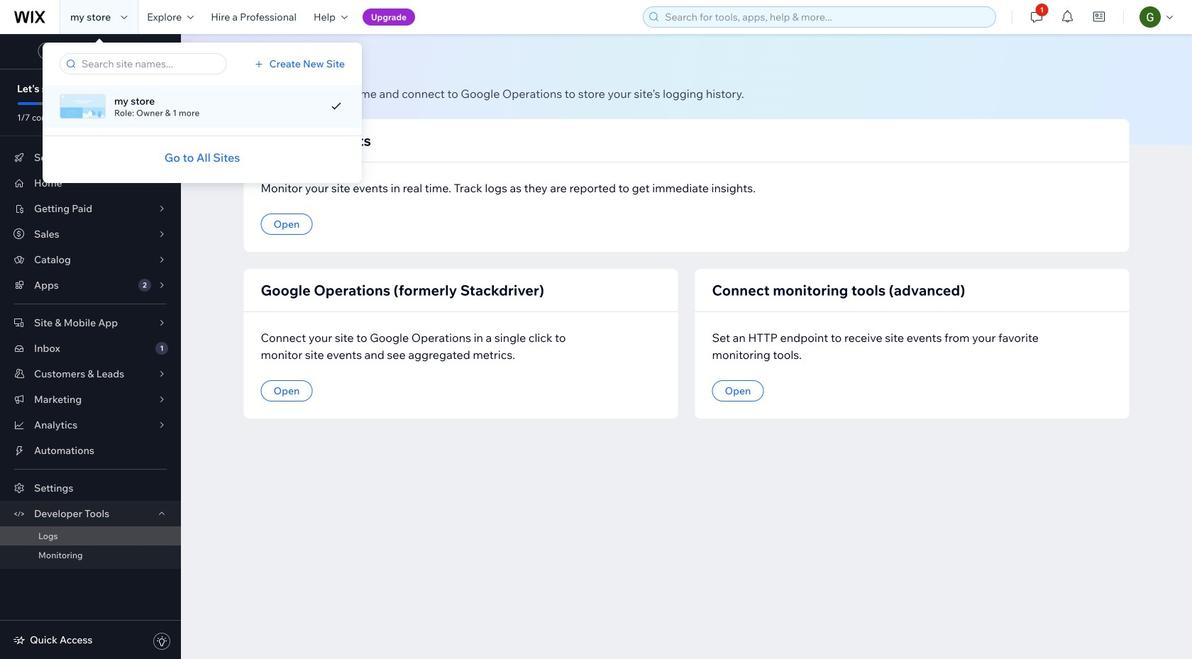Task type: describe. For each thing, give the bounding box(es) containing it.
Search for tools, apps, help & more... field
[[661, 7, 992, 27]]



Task type: vqa. For each thing, say whether or not it's contained in the screenshot.
Sidebar element
yes



Task type: locate. For each thing, give the bounding box(es) containing it.
sidebar element
[[0, 34, 194, 659]]

Search site names... field
[[77, 54, 222, 74]]



